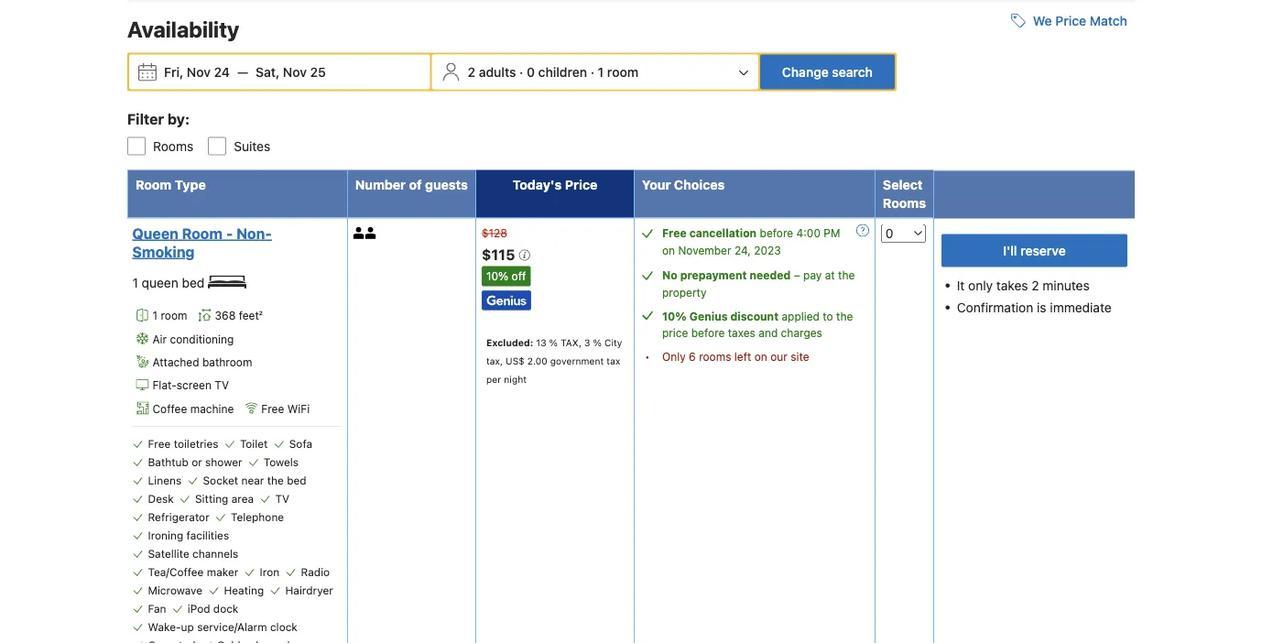 Task type: describe. For each thing, give the bounding box(es) containing it.
price for today's
[[565, 177, 598, 193]]

fri,
[[164, 65, 183, 80]]

1 vertical spatial on
[[755, 351, 768, 364]]

13
[[536, 337, 547, 348]]

before inside applied to the price before taxes and charges
[[692, 327, 725, 340]]

i'll reserve
[[1004, 243, 1066, 259]]

queen room - non- smoking
[[132, 225, 272, 261]]

sofa
[[289, 438, 313, 450]]

satellite channels
[[148, 548, 239, 560]]

free for free toiletries
[[148, 438, 171, 450]]

fri, nov 24 button
[[157, 56, 237, 89]]

6
[[689, 351, 696, 364]]

left
[[735, 351, 752, 364]]

1 room
[[153, 310, 187, 323]]

at
[[825, 270, 835, 282]]

tea/coffee maker
[[148, 566, 238, 579]]

your choices
[[642, 177, 725, 193]]

november
[[678, 245, 732, 258]]

•
[[645, 351, 650, 364]]

or
[[192, 456, 202, 469]]

more details on meals and payment options image
[[857, 225, 870, 237]]

bathtub or shower
[[148, 456, 242, 469]]

satellite
[[148, 548, 189, 560]]

property
[[662, 287, 707, 300]]

queen
[[132, 225, 179, 243]]

availability
[[127, 17, 239, 42]]

area
[[232, 493, 254, 505]]

1 vertical spatial tv
[[275, 493, 290, 505]]

telephone
[[231, 511, 284, 524]]

choices
[[674, 177, 725, 193]]

10% for 10% genius discount
[[662, 311, 687, 324]]

non-
[[236, 225, 272, 243]]

air conditioning
[[153, 333, 234, 346]]

room inside button
[[607, 65, 639, 80]]

sat,
[[256, 65, 280, 80]]

linens
[[148, 474, 182, 487]]

conditioning
[[170, 333, 234, 346]]

1 % from the left
[[549, 337, 558, 348]]

facilities
[[187, 529, 229, 542]]

1 for 1 queen bed
[[132, 276, 138, 291]]

iron
[[260, 566, 280, 579]]

microwave
[[148, 584, 203, 597]]

select
[[883, 177, 923, 193]]

2 adults · 0 children · 1 room
[[468, 65, 639, 80]]

2 inside 2 adults · 0 children · 1 room button
[[468, 65, 476, 80]]

room inside queen room - non- smoking
[[182, 225, 223, 243]]

to
[[823, 311, 834, 324]]

sitting
[[195, 493, 229, 505]]

wake-
[[148, 621, 181, 634]]

2 · from the left
[[591, 65, 595, 80]]

tax,
[[487, 356, 503, 367]]

per
[[487, 374, 501, 385]]

i'll reserve button
[[942, 235, 1128, 268]]

filter
[[127, 111, 164, 128]]

ironing
[[148, 529, 183, 542]]

0 horizontal spatial tv
[[215, 380, 229, 392]]

1 vertical spatial bed
[[287, 474, 307, 487]]

channels
[[192, 548, 239, 560]]

city
[[605, 337, 623, 348]]

suites
[[234, 139, 271, 154]]

clock
[[270, 621, 298, 634]]

takes
[[997, 278, 1029, 293]]

number
[[355, 177, 406, 193]]

tea/coffee
[[148, 566, 204, 579]]

service/alarm
[[197, 621, 267, 634]]

tax,
[[561, 337, 582, 348]]

before inside before 4:00 pm on november 24, 2023
[[760, 227, 794, 240]]

government
[[550, 356, 604, 367]]

search
[[832, 65, 873, 80]]

free cancellation
[[662, 227, 757, 240]]

pay
[[804, 270, 822, 282]]

of
[[409, 177, 422, 193]]

number of guests
[[355, 177, 468, 193]]

free for free cancellation
[[662, 227, 687, 240]]

no
[[662, 270, 678, 282]]

fan
[[148, 603, 166, 615]]

0 horizontal spatial room
[[136, 177, 172, 193]]

1 · from the left
[[520, 65, 524, 80]]

1 for 1 room
[[153, 310, 158, 323]]

0
[[527, 65, 535, 80]]

$128
[[482, 227, 508, 240]]

2 inside it only takes 2 minutes confirmation is immediate
[[1032, 278, 1040, 293]]

maker
[[207, 566, 238, 579]]

tax
[[607, 356, 621, 367]]

free wifi
[[261, 403, 310, 416]]

bathtub
[[148, 456, 189, 469]]

only
[[662, 351, 686, 364]]

children
[[538, 65, 587, 80]]



Task type: locate. For each thing, give the bounding box(es) containing it.
2 horizontal spatial free
[[662, 227, 687, 240]]

2 adults · 0 children · 1 room button
[[434, 55, 757, 90]]

1 horizontal spatial ·
[[591, 65, 595, 80]]

0 horizontal spatial price
[[565, 177, 598, 193]]

2 up "is"
[[1032, 278, 1040, 293]]

1 nov from the left
[[187, 65, 211, 80]]

free up bathtub
[[148, 438, 171, 450]]

13 % tax, 3 % city tax, us$ 2.00 government tax per night
[[487, 337, 623, 385]]

· left 0
[[520, 65, 524, 80]]

1 vertical spatial 2
[[1032, 278, 1040, 293]]

1 vertical spatial price
[[565, 177, 598, 193]]

desk
[[148, 493, 174, 505]]

the inside applied to the price before taxes and charges
[[837, 311, 853, 324]]

prepayment
[[681, 270, 747, 282]]

minutes
[[1043, 278, 1090, 293]]

coffee
[[153, 403, 187, 416]]

room type
[[136, 177, 206, 193]]

wake-up service/alarm clock
[[148, 621, 298, 634]]

attached bathroom
[[153, 356, 252, 369]]

0 horizontal spatial on
[[662, 245, 675, 258]]

0 vertical spatial the
[[838, 270, 855, 282]]

select rooms
[[883, 177, 926, 211]]

2 vertical spatial free
[[148, 438, 171, 450]]

0 vertical spatial 10%
[[487, 271, 509, 283]]

price right today's
[[565, 177, 598, 193]]

4:00
[[797, 227, 821, 240]]

0 horizontal spatial bed
[[182, 276, 205, 291]]

0 vertical spatial tv
[[215, 380, 229, 392]]

– pay at the property
[[662, 270, 855, 300]]

socket
[[203, 474, 238, 487]]

0 vertical spatial free
[[662, 227, 687, 240]]

room left the -
[[182, 225, 223, 243]]

group
[[113, 123, 1135, 156]]

excluded:
[[487, 337, 534, 348]]

1 horizontal spatial before
[[760, 227, 794, 240]]

1 left queen
[[132, 276, 138, 291]]

0 vertical spatial rooms
[[153, 139, 194, 154]]

1 vertical spatial rooms
[[883, 196, 926, 211]]

our
[[771, 351, 788, 364]]

the right at
[[838, 270, 855, 282]]

before down genius
[[692, 327, 725, 340]]

only 6 rooms left on our site
[[662, 351, 810, 364]]

1 vertical spatial room
[[182, 225, 223, 243]]

only
[[969, 278, 993, 293]]

machine
[[190, 403, 234, 416]]

1 vertical spatial the
[[837, 311, 853, 324]]

rooms
[[699, 351, 732, 364]]

1 horizontal spatial free
[[261, 403, 284, 416]]

the
[[838, 270, 855, 282], [837, 311, 853, 324], [267, 474, 284, 487]]

1 horizontal spatial 1
[[153, 310, 158, 323]]

the for applied to the price before taxes and charges
[[837, 311, 853, 324]]

free up the november
[[662, 227, 687, 240]]

1 vertical spatial 10%
[[662, 311, 687, 324]]

0 horizontal spatial room
[[161, 310, 187, 323]]

0 horizontal spatial 10%
[[487, 271, 509, 283]]

on right left
[[755, 351, 768, 364]]

ironing facilities
[[148, 529, 229, 542]]

toiletries
[[174, 438, 219, 450]]

ipod dock
[[188, 603, 239, 615]]

taxes
[[728, 327, 756, 340]]

dock
[[213, 603, 239, 615]]

free for free wifi
[[261, 403, 284, 416]]

nov left 24
[[187, 65, 211, 80]]

heating
[[224, 584, 264, 597]]

the down towels at bottom left
[[267, 474, 284, 487]]

your
[[642, 177, 671, 193]]

1 horizontal spatial 10%
[[662, 311, 687, 324]]

·
[[520, 65, 524, 80], [591, 65, 595, 80]]

site
[[791, 351, 810, 364]]

1 vertical spatial room
[[161, 310, 187, 323]]

1 horizontal spatial tv
[[275, 493, 290, 505]]

filter by:
[[127, 111, 190, 128]]

price right we
[[1056, 13, 1087, 29]]

nov left the 25 at the top left
[[283, 65, 307, 80]]

applied
[[782, 311, 820, 324]]

24,
[[735, 245, 751, 258]]

10% for 10% off
[[487, 271, 509, 283]]

on inside before 4:00 pm on november 24, 2023
[[662, 245, 675, 258]]

1 vertical spatial 1
[[132, 276, 138, 291]]

up
[[181, 621, 194, 634]]

0 horizontal spatial rooms
[[153, 139, 194, 154]]

10% left off
[[487, 271, 509, 283]]

sitting area
[[195, 493, 254, 505]]

2 left adults
[[468, 65, 476, 80]]

bathroom
[[202, 356, 252, 369]]

rooms down by:
[[153, 139, 194, 154]]

0 horizontal spatial before
[[692, 327, 725, 340]]

10%
[[487, 271, 509, 283], [662, 311, 687, 324]]

us$
[[506, 356, 525, 367]]

applied to the price before taxes and charges
[[662, 311, 853, 340]]

1
[[598, 65, 604, 80], [132, 276, 138, 291], [153, 310, 158, 323]]

off
[[512, 271, 526, 283]]

room right children
[[607, 65, 639, 80]]

room
[[607, 65, 639, 80], [161, 310, 187, 323]]

occupancy image
[[365, 227, 377, 239]]

flat-screen tv
[[153, 380, 229, 392]]

sat, nov 25 button
[[248, 56, 333, 89]]

1 horizontal spatial %
[[593, 337, 602, 348]]

0 horizontal spatial 1
[[132, 276, 138, 291]]

free
[[662, 227, 687, 240], [261, 403, 284, 416], [148, 438, 171, 450]]

shower
[[205, 456, 242, 469]]

today's
[[513, 177, 562, 193]]

tv up 'telephone' on the bottom left of the page
[[275, 493, 290, 505]]

2 vertical spatial the
[[267, 474, 284, 487]]

occupancy image
[[353, 227, 365, 239]]

1 horizontal spatial bed
[[287, 474, 307, 487]]

bed down towels at bottom left
[[287, 474, 307, 487]]

and
[[759, 327, 778, 340]]

on up no
[[662, 245, 675, 258]]

% right 3 at the left bottom
[[593, 337, 602, 348]]

change search
[[782, 65, 873, 80]]

1 horizontal spatial room
[[607, 65, 639, 80]]

the for socket near the bed
[[267, 474, 284, 487]]

1 horizontal spatial rooms
[[883, 196, 926, 211]]

genius
[[690, 311, 728, 324]]

0 vertical spatial 2
[[468, 65, 476, 80]]

we
[[1033, 13, 1053, 29]]

price for we
[[1056, 13, 1087, 29]]

rooms inside group
[[153, 139, 194, 154]]

–
[[794, 270, 801, 282]]

group containing rooms
[[113, 123, 1135, 156]]

368
[[215, 310, 236, 323]]

1 horizontal spatial on
[[755, 351, 768, 364]]

price
[[662, 327, 688, 340]]

before up 2023 in the right top of the page
[[760, 227, 794, 240]]

1 horizontal spatial price
[[1056, 13, 1087, 29]]

ipod
[[188, 603, 210, 615]]

· right children
[[591, 65, 595, 80]]

wifi
[[287, 403, 310, 416]]

change
[[782, 65, 829, 80]]

charges
[[781, 327, 823, 340]]

0 vertical spatial on
[[662, 245, 675, 258]]

price inside dropdown button
[[1056, 13, 1087, 29]]

room up air at bottom
[[161, 310, 187, 323]]

free left 'wifi'
[[261, 403, 284, 416]]

radio
[[301, 566, 330, 579]]

the right "to"
[[837, 311, 853, 324]]

2 nov from the left
[[283, 65, 307, 80]]

2 vertical spatial 1
[[153, 310, 158, 323]]

1 vertical spatial free
[[261, 403, 284, 416]]

1 right children
[[598, 65, 604, 80]]

rooms down select
[[883, 196, 926, 211]]

air
[[153, 333, 167, 346]]

flat-
[[153, 380, 177, 392]]

—
[[237, 65, 248, 80]]

change search button
[[760, 55, 895, 90]]

confirmation
[[957, 300, 1034, 315]]

we price match button
[[1004, 5, 1135, 38]]

2 % from the left
[[593, 337, 602, 348]]

feet²
[[239, 310, 263, 323]]

1 horizontal spatial 2
[[1032, 278, 1040, 293]]

is
[[1037, 300, 1047, 315]]

before
[[760, 227, 794, 240], [692, 327, 725, 340]]

bed right queen
[[182, 276, 205, 291]]

0 horizontal spatial free
[[148, 438, 171, 450]]

0 horizontal spatial nov
[[187, 65, 211, 80]]

0 horizontal spatial %
[[549, 337, 558, 348]]

0 vertical spatial before
[[760, 227, 794, 240]]

the inside – pay at the property
[[838, 270, 855, 282]]

1 inside 2 adults · 0 children · 1 room button
[[598, 65, 604, 80]]

0 vertical spatial room
[[136, 177, 172, 193]]

cancellation
[[690, 227, 757, 240]]

1 vertical spatial before
[[692, 327, 725, 340]]

0 vertical spatial bed
[[182, 276, 205, 291]]

tv down bathroom
[[215, 380, 229, 392]]

adults
[[479, 65, 516, 80]]

10% off. you're getting a reduced rate because this property is offering a discount.. element
[[482, 267, 531, 287]]

0 vertical spatial price
[[1056, 13, 1087, 29]]

guests
[[425, 177, 468, 193]]

1 up air at bottom
[[153, 310, 158, 323]]

screen
[[177, 380, 212, 392]]

0 horizontal spatial 2
[[468, 65, 476, 80]]

tv
[[215, 380, 229, 392], [275, 493, 290, 505]]

0 horizontal spatial ·
[[520, 65, 524, 80]]

1 horizontal spatial room
[[182, 225, 223, 243]]

0 vertical spatial room
[[607, 65, 639, 80]]

1 horizontal spatial nov
[[283, 65, 307, 80]]

2
[[468, 65, 476, 80], [1032, 278, 1040, 293]]

today's price
[[513, 177, 598, 193]]

10% up price
[[662, 311, 687, 324]]

0 vertical spatial 1
[[598, 65, 604, 80]]

% right "13"
[[549, 337, 558, 348]]

room left type
[[136, 177, 172, 193]]

socket near the bed
[[203, 474, 307, 487]]

price
[[1056, 13, 1087, 29], [565, 177, 598, 193]]

2 horizontal spatial 1
[[598, 65, 604, 80]]

attached
[[153, 356, 199, 369]]



Task type: vqa. For each thing, say whether or not it's contained in the screenshot.
Stays
no



